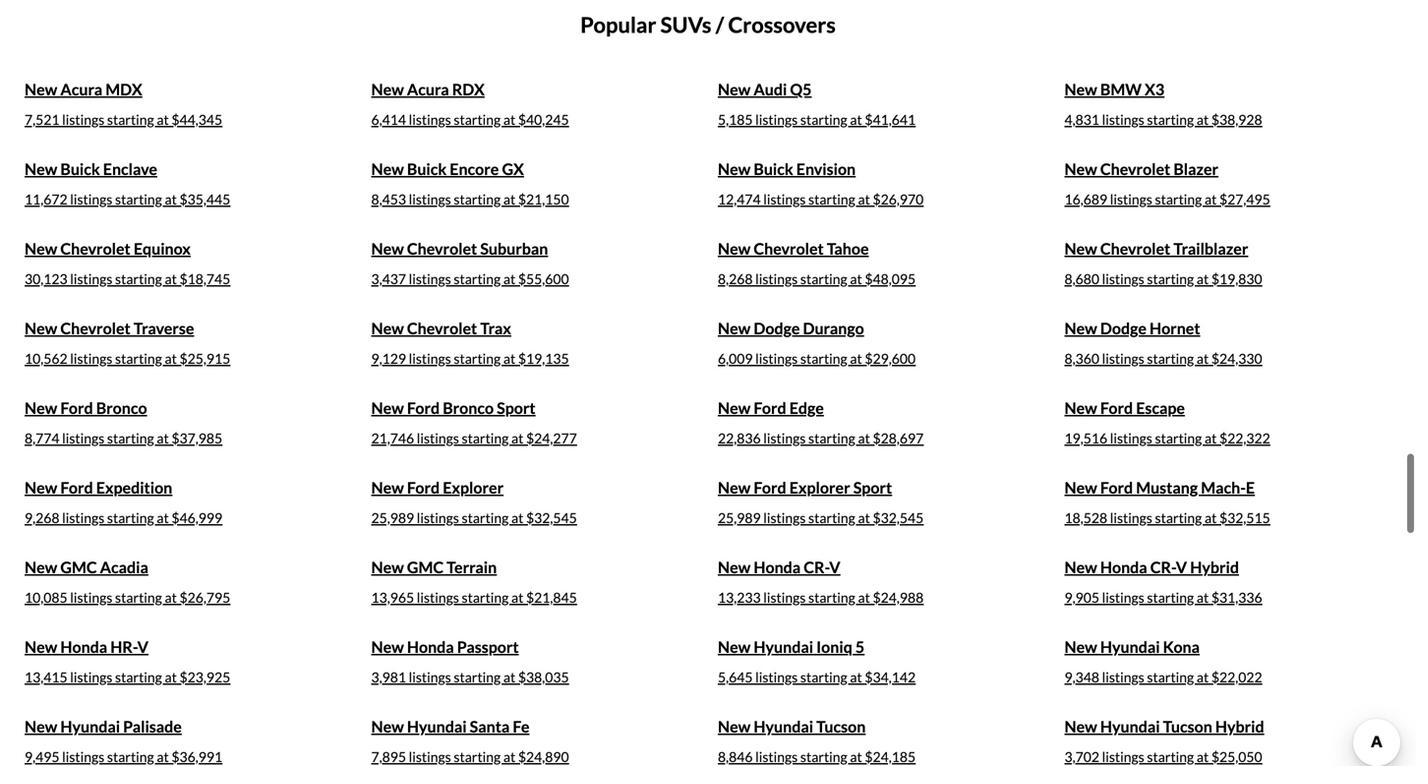 Task type: vqa. For each thing, say whether or not it's contained in the screenshot.
listings for New Hyundai Palisade
yes



Task type: describe. For each thing, give the bounding box(es) containing it.
/
[[716, 12, 724, 37]]

new for new gmc acadia
[[25, 558, 57, 577]]

5,645 listings starting at $34,142
[[718, 669, 916, 686]]

22,836 listings starting at $28,697
[[718, 430, 924, 447]]

ford for new ford explorer sport
[[754, 478, 786, 497]]

$32,545 for new ford explorer
[[526, 510, 577, 526]]

7,895
[[371, 748, 406, 765]]

19,516
[[1065, 430, 1107, 447]]

v for new honda hr-v
[[137, 637, 149, 657]]

blazer
[[1174, 159, 1219, 179]]

listings for new ford expedition
[[62, 510, 104, 526]]

new for new ford explorer
[[371, 478, 404, 497]]

new for new audi q5
[[718, 80, 751, 99]]

acura for mdx
[[60, 80, 102, 99]]

$32,515
[[1220, 510, 1270, 526]]

at for new chevrolet traverse
[[165, 350, 177, 367]]

tucson for new hyundai tucson hybrid
[[1163, 717, 1212, 736]]

listings for new chevrolet trax
[[409, 350, 451, 367]]

starting for new gmc terrain
[[462, 589, 509, 606]]

$48,095
[[865, 271, 916, 287]]

$24,330
[[1212, 350, 1262, 367]]

new chevrolet blazer
[[1065, 159, 1219, 179]]

acadia
[[100, 558, 148, 577]]

palisade
[[123, 717, 182, 736]]

starting for new acura rdx
[[454, 111, 501, 128]]

listings for new dodge durango
[[755, 350, 798, 367]]

fe
[[513, 717, 529, 736]]

new buick encore gx
[[371, 159, 524, 179]]

30,123 listings starting at $18,745
[[25, 271, 230, 287]]

25,989 for new ford explorer
[[371, 510, 414, 526]]

new for new buick enclave
[[25, 159, 57, 179]]

13,233 listings starting at $24,988
[[718, 589, 924, 606]]

q5
[[790, 80, 812, 99]]

listings for new gmc terrain
[[417, 589, 459, 606]]

at for new ford edge
[[858, 430, 870, 447]]

22,836
[[718, 430, 761, 447]]

30,123
[[25, 271, 67, 287]]

new for new ford expedition
[[25, 478, 57, 497]]

new for new hyundai tucson hybrid
[[1065, 717, 1097, 736]]

new hyundai tucson hybrid
[[1065, 717, 1264, 736]]

$24,277
[[526, 430, 577, 447]]

listings for new buick enclave
[[70, 191, 112, 208]]

3,702
[[1065, 748, 1099, 765]]

listings for new honda hr-v
[[70, 669, 112, 686]]

listings for new chevrolet blazer
[[1110, 191, 1152, 208]]

new buick envision
[[718, 159, 856, 179]]

16,689
[[1065, 191, 1107, 208]]

starting for new ford explorer sport
[[808, 510, 855, 526]]

bronco for new ford bronco sport
[[443, 398, 494, 418]]

new ford mustang mach-e
[[1065, 478, 1255, 497]]

9,905 listings starting at $31,336
[[1065, 589, 1262, 606]]

dodge for hornet
[[1100, 319, 1147, 338]]

dodge for durango
[[754, 319, 800, 338]]

hyundai for new hyundai tucson hybrid
[[1100, 717, 1160, 736]]

8,846
[[718, 748, 753, 765]]

new for new ford bronco
[[25, 398, 57, 418]]

starting for new chevrolet traverse
[[115, 350, 162, 367]]

ford for new ford bronco
[[60, 398, 93, 418]]

8,453
[[371, 191, 406, 208]]

at for new honda cr-v hybrid
[[1197, 589, 1209, 606]]

new for new honda passport
[[371, 637, 404, 657]]

$25,050
[[1212, 748, 1262, 765]]

durango
[[803, 319, 864, 338]]

7,521 listings starting at $44,345
[[25, 111, 222, 128]]

7,895 listings starting at $24,890
[[371, 748, 569, 765]]

4,831
[[1065, 111, 1099, 128]]

equinox
[[134, 239, 191, 258]]

$38,035
[[518, 669, 569, 686]]

new for new chevrolet blazer
[[1065, 159, 1097, 179]]

13,415 listings starting at $23,925
[[25, 669, 230, 686]]

$22,022
[[1212, 669, 1262, 686]]

new for new dodge hornet
[[1065, 319, 1097, 338]]

listings for new hyundai palisade
[[62, 748, 104, 765]]

listings for new acura mdx
[[62, 111, 104, 128]]

13,965
[[371, 589, 414, 606]]

5,185 listings starting at $41,641
[[718, 111, 916, 128]]

0 vertical spatial hybrid
[[1190, 558, 1239, 577]]

$21,845
[[526, 589, 577, 606]]

starting for new ford escape
[[1155, 430, 1202, 447]]

8,774
[[25, 430, 59, 447]]

9,268
[[25, 510, 59, 526]]

bronco for new ford bronco
[[96, 398, 147, 418]]

9,495
[[25, 748, 59, 765]]

cr- for new honda cr-v hybrid
[[1150, 558, 1176, 577]]

popular
[[580, 12, 656, 37]]

at for new chevrolet trailblazer
[[1197, 271, 1209, 287]]

new dodge durango
[[718, 319, 864, 338]]

new acura rdx
[[371, 80, 485, 99]]

suburban
[[480, 239, 548, 258]]

hyundai for new hyundai palisade
[[60, 717, 120, 736]]

listings for new chevrolet equinox
[[70, 271, 112, 287]]

11,672
[[25, 191, 67, 208]]

edge
[[789, 398, 824, 418]]

13,233
[[718, 589, 761, 606]]

18,528
[[1065, 510, 1107, 526]]

new chevrolet traverse
[[25, 319, 194, 338]]

8,680
[[1065, 271, 1099, 287]]

at for new honda passport
[[503, 669, 516, 686]]

10,562
[[25, 350, 67, 367]]

new for new hyundai ioniq 5
[[718, 637, 751, 657]]

starting for new dodge hornet
[[1147, 350, 1194, 367]]

$21,150
[[518, 191, 569, 208]]

envision
[[796, 159, 856, 179]]

$40,245
[[518, 111, 569, 128]]

e
[[1246, 478, 1255, 497]]

9,129
[[371, 350, 406, 367]]

rdx
[[452, 80, 485, 99]]

acura for rdx
[[407, 80, 449, 99]]

new for new chevrolet suburban
[[371, 239, 404, 258]]

starting for new hyundai tucson
[[800, 748, 847, 765]]

16,689 listings starting at $27,495
[[1065, 191, 1270, 208]]

new buick enclave
[[25, 159, 157, 179]]

25,989 listings starting at $32,545 for new ford explorer sport
[[718, 510, 924, 526]]

1 vertical spatial hybrid
[[1215, 717, 1264, 736]]

starting for new ford explorer
[[462, 510, 509, 526]]

starting for new hyundai kona
[[1147, 669, 1194, 686]]

9,348
[[1065, 669, 1099, 686]]

explorer for new ford explorer sport
[[789, 478, 850, 497]]

3,702 listings starting at $25,050
[[1065, 748, 1262, 765]]

new hyundai santa fe
[[371, 717, 529, 736]]

hr-
[[110, 637, 137, 657]]

9,348 listings starting at $22,022
[[1065, 669, 1262, 686]]

starting for new bmw x3
[[1147, 111, 1194, 128]]

listings for new hyundai kona
[[1102, 669, 1144, 686]]

audi
[[754, 80, 787, 99]]

at for new bmw x3
[[1197, 111, 1209, 128]]

starting for new ford mustang mach-e
[[1155, 510, 1202, 526]]

listings for new chevrolet trailblazer
[[1102, 271, 1144, 287]]

19,516 listings starting at $22,322
[[1065, 430, 1270, 447]]

new for new buick encore gx
[[371, 159, 404, 179]]

starting for new chevrolet equinox
[[115, 271, 162, 287]]

new honda cr-v
[[718, 558, 840, 577]]

at for new honda cr-v
[[858, 589, 870, 606]]

at for new hyundai ioniq 5
[[850, 669, 862, 686]]

passport
[[457, 637, 519, 657]]

$25,915
[[180, 350, 230, 367]]

new ford explorer sport
[[718, 478, 892, 497]]

$35,445
[[180, 191, 230, 208]]

9,129 listings starting at $19,135
[[371, 350, 569, 367]]

listings for new chevrolet suburban
[[409, 271, 451, 287]]

3,437
[[371, 271, 406, 287]]

new hyundai palisade
[[25, 717, 182, 736]]

new for new hyundai santa fe
[[371, 717, 404, 736]]

$24,890
[[518, 748, 569, 765]]

at for new chevrolet trax
[[503, 350, 516, 367]]

hyundai for new hyundai tucson
[[754, 717, 813, 736]]

at for new chevrolet suburban
[[503, 271, 516, 287]]

popular suvs / crossovers
[[580, 12, 836, 37]]

new for new honda cr-v
[[718, 558, 751, 577]]

listings for new bmw x3
[[1102, 111, 1144, 128]]

buick for encore
[[407, 159, 447, 179]]

ford for new ford bronco sport
[[407, 398, 440, 418]]

honda for new honda passport
[[407, 637, 454, 657]]



Task type: locate. For each thing, give the bounding box(es) containing it.
2 horizontal spatial buick
[[754, 159, 793, 179]]

new up 18,528
[[1065, 478, 1097, 497]]

listings down the new dodge hornet
[[1102, 350, 1144, 367]]

new up "9,905"
[[1065, 558, 1097, 577]]

ford for new ford expedition
[[60, 478, 93, 497]]

honda for new honda cr-v
[[754, 558, 801, 577]]

$26,970
[[873, 191, 924, 208]]

2 explorer from the left
[[789, 478, 850, 497]]

at down the trax
[[503, 350, 516, 367]]

dodge up 6,009 listings starting at $29,600
[[754, 319, 800, 338]]

acura left mdx
[[60, 80, 102, 99]]

starting for new hyundai palisade
[[107, 748, 154, 765]]

honda for new honda cr-v hybrid
[[1100, 558, 1147, 577]]

21,746 listings starting at $24,277
[[371, 430, 577, 447]]

tahoe
[[827, 239, 869, 258]]

2 25,989 listings starting at $32,545 from the left
[[718, 510, 924, 526]]

chevrolet up 3,437 listings starting at $55,600
[[407, 239, 477, 258]]

listings down "new ford mustang mach-e"
[[1110, 510, 1152, 526]]

listings down new chevrolet equinox
[[70, 271, 112, 287]]

1 $32,545 from the left
[[526, 510, 577, 526]]

5,185
[[718, 111, 753, 128]]

listings for new ford mustang mach-e
[[1110, 510, 1152, 526]]

1 horizontal spatial v
[[829, 558, 840, 577]]

new for new ford bronco sport
[[371, 398, 404, 418]]

13,965 listings starting at $21,845
[[371, 589, 577, 606]]

gx
[[502, 159, 524, 179]]

3,981 listings starting at $38,035
[[371, 669, 569, 686]]

expedition
[[96, 478, 172, 497]]

at for new audi q5
[[850, 111, 862, 128]]

trax
[[480, 319, 511, 338]]

new for new acura mdx
[[25, 80, 57, 99]]

2 dodge from the left
[[1100, 319, 1147, 338]]

listings for new hyundai tucson
[[755, 748, 798, 765]]

1 cr- from the left
[[804, 558, 829, 577]]

listings down new acura rdx
[[409, 111, 451, 128]]

0 horizontal spatial 25,989
[[371, 510, 414, 526]]

at for new dodge hornet
[[1197, 350, 1209, 367]]

at down "trailblazer"
[[1197, 271, 1209, 287]]

1 acura from the left
[[60, 80, 102, 99]]

0 horizontal spatial v
[[137, 637, 149, 657]]

mustang
[[1136, 478, 1198, 497]]

listings down new hyundai ioniq 5
[[755, 669, 798, 686]]

new for new hyundai palisade
[[25, 717, 57, 736]]

1 25,989 listings starting at $32,545 from the left
[[371, 510, 577, 526]]

starting down blazer
[[1155, 191, 1202, 208]]

hyundai up 8,846 listings starting at $24,185
[[754, 717, 813, 736]]

santa
[[470, 717, 510, 736]]

starting down palisade
[[107, 748, 154, 765]]

listings for new acura rdx
[[409, 111, 451, 128]]

hyundai up 9,348 listings starting at $22,022
[[1100, 637, 1160, 657]]

honda up 3,981 listings starting at $38,035
[[407, 637, 454, 657]]

new for new ford mustang mach-e
[[1065, 478, 1097, 497]]

0 horizontal spatial 25,989 listings starting at $32,545
[[371, 510, 577, 526]]

bmw
[[1100, 80, 1142, 99]]

v for new honda cr-v
[[829, 558, 840, 577]]

starting down new chevrolet trailblazer
[[1147, 271, 1194, 287]]

new ford escape
[[1065, 398, 1185, 418]]

1 buick from the left
[[60, 159, 100, 179]]

starting for new chevrolet tahoe
[[800, 271, 847, 287]]

listings right "9,905"
[[1102, 589, 1144, 606]]

buick for envision
[[754, 159, 793, 179]]

at for new acura rdx
[[503, 111, 516, 128]]

listings for new honda cr-v hybrid
[[1102, 589, 1144, 606]]

starting down passport
[[454, 669, 501, 686]]

25,989 listings starting at $32,545 for new ford explorer
[[371, 510, 577, 526]]

sport for new ford bronco sport
[[497, 398, 536, 418]]

new chevrolet trax
[[371, 319, 511, 338]]

at for new buick encore gx
[[503, 191, 516, 208]]

chevrolet up 9,129 listings starting at $19,135
[[407, 319, 477, 338]]

new audi q5
[[718, 80, 812, 99]]

at left $24,185 at the right
[[850, 748, 862, 765]]

at
[[157, 111, 169, 128], [503, 111, 516, 128], [850, 111, 862, 128], [1197, 111, 1209, 128], [165, 191, 177, 208], [503, 191, 516, 208], [858, 191, 870, 208], [1205, 191, 1217, 208], [165, 271, 177, 287], [503, 271, 516, 287], [850, 271, 862, 287], [1197, 271, 1209, 287], [165, 350, 177, 367], [503, 350, 516, 367], [850, 350, 862, 367], [1197, 350, 1209, 367], [157, 430, 169, 447], [511, 430, 524, 447], [858, 430, 870, 447], [1205, 430, 1217, 447], [157, 510, 169, 526], [511, 510, 524, 526], [858, 510, 870, 526], [1205, 510, 1217, 526], [165, 589, 177, 606], [511, 589, 524, 606], [858, 589, 870, 606], [1197, 589, 1209, 606], [165, 669, 177, 686], [503, 669, 516, 686], [850, 669, 862, 686], [1197, 669, 1209, 686], [157, 748, 169, 765], [503, 748, 516, 765], [850, 748, 862, 765], [1197, 748, 1209, 765]]

dodge up 8,360 listings starting at $24,330
[[1100, 319, 1147, 338]]

listings down new honda hr-v in the bottom of the page
[[70, 669, 112, 686]]

buick up 11,672
[[60, 159, 100, 179]]

new up 5,185
[[718, 80, 751, 99]]

suvs
[[661, 12, 712, 37]]

3,981
[[371, 669, 406, 686]]

hyundai up 9,495 listings starting at $36,991
[[60, 717, 120, 736]]

starting down the mustang
[[1155, 510, 1202, 526]]

at down new ford explorer sport
[[858, 510, 870, 526]]

2 25,989 from the left
[[718, 510, 761, 526]]

listings down the new ford bronco
[[62, 430, 104, 447]]

new up 13,965
[[371, 558, 404, 577]]

1 horizontal spatial tucson
[[1163, 717, 1212, 736]]

6,414
[[371, 111, 406, 128]]

starting down 'acadia'
[[115, 589, 162, 606]]

listings for new hyundai tucson hybrid
[[1102, 748, 1144, 765]]

trailblazer
[[1174, 239, 1248, 258]]

2 gmc from the left
[[407, 558, 444, 577]]

buick up 12,474
[[754, 159, 793, 179]]

new chevrolet equinox
[[25, 239, 191, 258]]

explorer for new ford explorer
[[443, 478, 504, 497]]

at down fe
[[503, 748, 516, 765]]

ford for new ford explorer
[[407, 478, 440, 497]]

sport
[[497, 398, 536, 418], [853, 478, 892, 497]]

starting down envision
[[808, 191, 855, 208]]

new ford explorer
[[371, 478, 504, 497]]

chevrolet for tahoe
[[754, 239, 824, 258]]

0 horizontal spatial gmc
[[60, 558, 97, 577]]

chevrolet up the 8,680 listings starting at $19,830
[[1100, 239, 1171, 258]]

mdx
[[105, 80, 142, 99]]

9,905
[[1065, 589, 1099, 606]]

new up 5,645
[[718, 637, 751, 657]]

bronco up 8,774 listings starting at $37,985
[[96, 398, 147, 418]]

cr-
[[804, 558, 829, 577], [1150, 558, 1176, 577]]

$29,600
[[865, 350, 916, 367]]

$32,545 for new ford explorer sport
[[873, 510, 924, 526]]

dodge
[[754, 319, 800, 338], [1100, 319, 1147, 338]]

mach-
[[1201, 478, 1246, 497]]

25,989 listings starting at $32,545 down new ford explorer
[[371, 510, 577, 526]]

new for new chevrolet tahoe
[[718, 239, 751, 258]]

0 horizontal spatial tucson
[[816, 717, 866, 736]]

6,009 listings starting at $29,600
[[718, 350, 916, 367]]

explorer down 21,746 listings starting at $24,277
[[443, 478, 504, 497]]

new up 3,702
[[1065, 717, 1097, 736]]

new up 10,562 in the top left of the page
[[25, 319, 57, 338]]

$37,985
[[172, 430, 222, 447]]

listings
[[62, 111, 104, 128], [409, 111, 451, 128], [755, 111, 798, 128], [1102, 111, 1144, 128], [70, 191, 112, 208], [409, 191, 451, 208], [763, 191, 806, 208], [1110, 191, 1152, 208], [70, 271, 112, 287], [409, 271, 451, 287], [755, 271, 798, 287], [1102, 271, 1144, 287], [70, 350, 112, 367], [409, 350, 451, 367], [755, 350, 798, 367], [1102, 350, 1144, 367], [62, 430, 104, 447], [417, 430, 459, 447], [763, 430, 806, 447], [1110, 430, 1152, 447], [62, 510, 104, 526], [417, 510, 459, 526], [763, 510, 806, 526], [1110, 510, 1152, 526], [70, 589, 112, 606], [417, 589, 459, 606], [763, 589, 806, 606], [1102, 589, 1144, 606], [70, 669, 112, 686], [409, 669, 451, 686], [755, 669, 798, 686], [1102, 669, 1144, 686], [62, 748, 104, 765], [409, 748, 451, 765], [755, 748, 798, 765], [1102, 748, 1144, 765]]

new for new buick envision
[[718, 159, 751, 179]]

ford up the 9,268 listings starting at $46,999 at the left
[[60, 478, 93, 497]]

3 buick from the left
[[754, 159, 793, 179]]

at down the 5
[[850, 669, 862, 686]]

hybrid up the $31,336
[[1190, 558, 1239, 577]]

terrain
[[447, 558, 497, 577]]

$32,545 down $24,277
[[526, 510, 577, 526]]

$44,345
[[172, 111, 222, 128]]

at down tahoe
[[850, 271, 862, 287]]

explorer down the 22,836 listings starting at $28,697
[[789, 478, 850, 497]]

new up 8,453
[[371, 159, 404, 179]]

at for new hyundai kona
[[1197, 669, 1209, 686]]

listings for new chevrolet tahoe
[[755, 271, 798, 287]]

listings down new buick encore gx
[[409, 191, 451, 208]]

starting for new honda passport
[[454, 669, 501, 686]]

listings for new honda cr-v
[[763, 589, 806, 606]]

1 horizontal spatial $32,545
[[873, 510, 924, 526]]

starting for new audi q5
[[800, 111, 847, 128]]

honda up 13,233
[[754, 558, 801, 577]]

$18,745
[[180, 271, 230, 287]]

starting up terrain at bottom left
[[462, 510, 509, 526]]

11,672 listings starting at $35,445
[[25, 191, 230, 208]]

bronco
[[96, 398, 147, 418], [443, 398, 494, 418]]

0 horizontal spatial cr-
[[804, 558, 829, 577]]

listings for new ford explorer
[[417, 510, 459, 526]]

at down the gx
[[503, 191, 516, 208]]

at left $46,999
[[157, 510, 169, 526]]

new for new ford escape
[[1065, 398, 1097, 418]]

2 cr- from the left
[[1150, 558, 1176, 577]]

at for new buick enclave
[[165, 191, 177, 208]]

honda
[[754, 558, 801, 577], [1100, 558, 1147, 577], [60, 637, 107, 657], [407, 637, 454, 657]]

acura left rdx
[[407, 80, 449, 99]]

2 buick from the left
[[407, 159, 447, 179]]

v for new honda cr-v hybrid
[[1176, 558, 1187, 577]]

8,774 listings starting at $37,985
[[25, 430, 222, 447]]

listings down the new buick enclave
[[70, 191, 112, 208]]

at left $24,277
[[511, 430, 524, 447]]

starting for new honda cr-v
[[808, 589, 855, 606]]

cr- up 13,233 listings starting at $24,988
[[804, 558, 829, 577]]

0 horizontal spatial dodge
[[754, 319, 800, 338]]

25,989 down new ford explorer
[[371, 510, 414, 526]]

new for new hyundai tucson
[[718, 717, 751, 736]]

at for new hyundai palisade
[[157, 748, 169, 765]]

1 horizontal spatial cr-
[[1150, 558, 1176, 577]]

listings for new ford explorer sport
[[763, 510, 806, 526]]

1 bronco from the left
[[96, 398, 147, 418]]

buick
[[60, 159, 100, 179], [407, 159, 447, 179], [754, 159, 793, 179]]

21,746
[[371, 430, 414, 447]]

buick for enclave
[[60, 159, 100, 179]]

3,437 listings starting at $55,600
[[371, 271, 569, 287]]

0 vertical spatial sport
[[497, 398, 536, 418]]

starting for new ford expedition
[[107, 510, 154, 526]]

12,474 listings starting at $26,970
[[718, 191, 924, 208]]

at for new ford expedition
[[157, 510, 169, 526]]

new
[[25, 80, 57, 99], [371, 80, 404, 99], [718, 80, 751, 99], [1065, 80, 1097, 99], [25, 159, 57, 179], [371, 159, 404, 179], [718, 159, 751, 179], [1065, 159, 1097, 179], [25, 239, 57, 258], [371, 239, 404, 258], [718, 239, 751, 258], [1065, 239, 1097, 258], [25, 319, 57, 338], [371, 319, 404, 338], [718, 319, 751, 338], [1065, 319, 1097, 338], [25, 398, 57, 418], [371, 398, 404, 418], [718, 398, 751, 418], [1065, 398, 1097, 418], [25, 478, 57, 497], [371, 478, 404, 497], [718, 478, 751, 497], [1065, 478, 1097, 497], [25, 558, 57, 577], [371, 558, 404, 577], [718, 558, 751, 577], [1065, 558, 1097, 577], [25, 637, 57, 657], [371, 637, 404, 657], [718, 637, 751, 657], [1065, 637, 1097, 657], [25, 717, 57, 736], [371, 717, 404, 736], [718, 717, 751, 736], [1065, 717, 1097, 736]]

chevrolet up 30,123 listings starting at $18,745
[[60, 239, 131, 258]]

at for new acura mdx
[[157, 111, 169, 128]]

1 horizontal spatial explorer
[[789, 478, 850, 497]]

chevrolet for blazer
[[1100, 159, 1171, 179]]

hyundai
[[754, 637, 813, 657], [1100, 637, 1160, 657], [60, 717, 120, 736], [407, 717, 467, 736], [754, 717, 813, 736], [1100, 717, 1160, 736]]

new dodge hornet
[[1065, 319, 1200, 338]]

new up 4,831 on the top right of page
[[1065, 80, 1097, 99]]

1 horizontal spatial buick
[[407, 159, 447, 179]]

10,562 listings starting at $25,915
[[25, 350, 230, 367]]

1 horizontal spatial 25,989 listings starting at $32,545
[[718, 510, 924, 526]]

at down 21,746 listings starting at $24,277
[[511, 510, 524, 526]]

v up 13,415 listings starting at $23,925 in the bottom of the page
[[137, 637, 149, 657]]

hybrid
[[1190, 558, 1239, 577], [1215, 717, 1264, 736]]

listings down new hyundai palisade
[[62, 748, 104, 765]]

listings down new ford expedition
[[62, 510, 104, 526]]

at for new honda hr-v
[[165, 669, 177, 686]]

new hyundai kona
[[1065, 637, 1200, 657]]

starting down mdx
[[107, 111, 154, 128]]

new up 6,009
[[718, 319, 751, 338]]

at left the $31,336
[[1197, 589, 1209, 606]]

1 vertical spatial sport
[[853, 478, 892, 497]]

new up 8,268
[[718, 239, 751, 258]]

6,009
[[718, 350, 753, 367]]

new down 22,836
[[718, 478, 751, 497]]

ford for new ford escape
[[1100, 398, 1133, 418]]

listings down new gmc terrain
[[417, 589, 459, 606]]

starting for new chevrolet suburban
[[454, 271, 501, 287]]

new up 3,437
[[371, 239, 404, 258]]

at left $37,985
[[157, 430, 169, 447]]

2 acura from the left
[[407, 80, 449, 99]]

starting down 'escape'
[[1155, 430, 1202, 447]]

8,453 listings starting at $21,150
[[371, 191, 569, 208]]

1 horizontal spatial 25,989
[[718, 510, 761, 526]]

at left $26,970
[[858, 191, 870, 208]]

8,360
[[1065, 350, 1099, 367]]

9,268 listings starting at $46,999
[[25, 510, 222, 526]]

escape
[[1136, 398, 1185, 418]]

gmc for terrain
[[407, 558, 444, 577]]

at for new buick envision
[[858, 191, 870, 208]]

listings down new chevrolet tahoe
[[755, 271, 798, 287]]

listings down new ford edge
[[763, 430, 806, 447]]

at for new chevrolet equinox
[[165, 271, 177, 287]]

listings for new ford edge
[[763, 430, 806, 447]]

listings down new ford explorer
[[417, 510, 459, 526]]

listings down 'new chevrolet traverse'
[[70, 350, 112, 367]]

new up 7,895
[[371, 717, 404, 736]]

0 horizontal spatial explorer
[[443, 478, 504, 497]]

hyundai for new hyundai ioniq 5
[[754, 637, 813, 657]]

new chevrolet tahoe
[[718, 239, 869, 258]]

ford down 21,746
[[407, 478, 440, 497]]

$34,142
[[865, 669, 916, 686]]

2 bronco from the left
[[443, 398, 494, 418]]

new for new hyundai kona
[[1065, 637, 1097, 657]]

listings down audi
[[755, 111, 798, 128]]

listings for new hyundai santa fe
[[409, 748, 451, 765]]

2 $32,545 from the left
[[873, 510, 924, 526]]

$26,795
[[180, 589, 230, 606]]

0 horizontal spatial $32,545
[[526, 510, 577, 526]]

starting down the trax
[[454, 350, 501, 367]]

at for new ford explorer
[[511, 510, 524, 526]]

$24,185
[[865, 748, 916, 765]]

18,528 listings starting at $32,515
[[1065, 510, 1270, 526]]

starting down tahoe
[[800, 271, 847, 287]]

1 horizontal spatial sport
[[853, 478, 892, 497]]

starting for new ford bronco sport
[[462, 430, 509, 447]]

5
[[855, 637, 865, 657]]

$36,991
[[172, 748, 222, 765]]

tucson up 8,846 listings starting at $24,185
[[816, 717, 866, 736]]

new ford bronco sport
[[371, 398, 536, 418]]

1 gmc from the left
[[60, 558, 97, 577]]

tucson
[[816, 717, 866, 736], [1163, 717, 1212, 736]]

1 horizontal spatial bronco
[[443, 398, 494, 418]]

hyundai for new hyundai kona
[[1100, 637, 1160, 657]]

at left $40,245
[[503, 111, 516, 128]]

at for new gmc acadia
[[165, 589, 177, 606]]

$27,495
[[1220, 191, 1270, 208]]

$19,830
[[1212, 271, 1262, 287]]

listings for new buick encore gx
[[409, 191, 451, 208]]

at for new hyundai santa fe
[[503, 748, 516, 765]]

0 horizontal spatial bronco
[[96, 398, 147, 418]]

new for new chevrolet traverse
[[25, 319, 57, 338]]

listings down new ford explorer sport
[[763, 510, 806, 526]]

starting down new ford bronco sport on the bottom of page
[[462, 430, 509, 447]]

starting for new hyundai tucson hybrid
[[1147, 748, 1194, 765]]

at left $44,345
[[157, 111, 169, 128]]

2 tucson from the left
[[1163, 717, 1212, 736]]

1 dodge from the left
[[754, 319, 800, 338]]

cr- for new honda cr-v
[[804, 558, 829, 577]]

starting for new ford edge
[[808, 430, 855, 447]]

starting for new buick enclave
[[115, 191, 162, 208]]

at left $25,050
[[1197, 748, 1209, 765]]

listings down new ford bronco sport on the bottom of page
[[417, 430, 459, 447]]

ford up 18,528
[[1100, 478, 1133, 497]]

1 explorer from the left
[[443, 478, 504, 497]]

listings for new dodge hornet
[[1102, 350, 1144, 367]]

0 horizontal spatial sport
[[497, 398, 536, 418]]

1 horizontal spatial dodge
[[1100, 319, 1147, 338]]

6,414 listings starting at $40,245
[[371, 111, 569, 128]]

new for new chevrolet trailblazer
[[1065, 239, 1097, 258]]

new honda passport
[[371, 637, 519, 657]]

new up 8,846 on the bottom of the page
[[718, 717, 751, 736]]

2 horizontal spatial v
[[1176, 558, 1187, 577]]

0 horizontal spatial buick
[[60, 159, 100, 179]]

new up 21,746
[[371, 398, 404, 418]]

honda for new honda hr-v
[[60, 637, 107, 657]]

gmc for acadia
[[60, 558, 97, 577]]

new up 13,415
[[25, 637, 57, 657]]

10,085 listings starting at $26,795
[[25, 589, 230, 606]]

starting down new hyundai tucson hybrid
[[1147, 748, 1194, 765]]

listings for new honda passport
[[409, 669, 451, 686]]

listings for new ford escape
[[1110, 430, 1152, 447]]

explorer
[[443, 478, 504, 497], [789, 478, 850, 497]]

listings down new chevrolet blazer
[[1110, 191, 1152, 208]]

1 25,989 from the left
[[371, 510, 414, 526]]

at for new hyundai tucson hybrid
[[1197, 748, 1209, 765]]

1 tucson from the left
[[816, 717, 866, 736]]

1 horizontal spatial acura
[[407, 80, 449, 99]]

starting down rdx
[[454, 111, 501, 128]]

8,846 listings starting at $24,185
[[718, 748, 916, 765]]

listings for new ford bronco sport
[[417, 430, 459, 447]]

1 horizontal spatial gmc
[[407, 558, 444, 577]]

new up 10,085
[[25, 558, 57, 577]]

at for new ford explorer sport
[[858, 510, 870, 526]]

starting for new hyundai santa fe
[[454, 748, 501, 765]]

10,085
[[25, 589, 67, 606]]

0 horizontal spatial acura
[[60, 80, 102, 99]]

encore
[[450, 159, 499, 179]]

new up 8,680
[[1065, 239, 1097, 258]]

enclave
[[103, 159, 157, 179]]

traverse
[[134, 319, 194, 338]]



